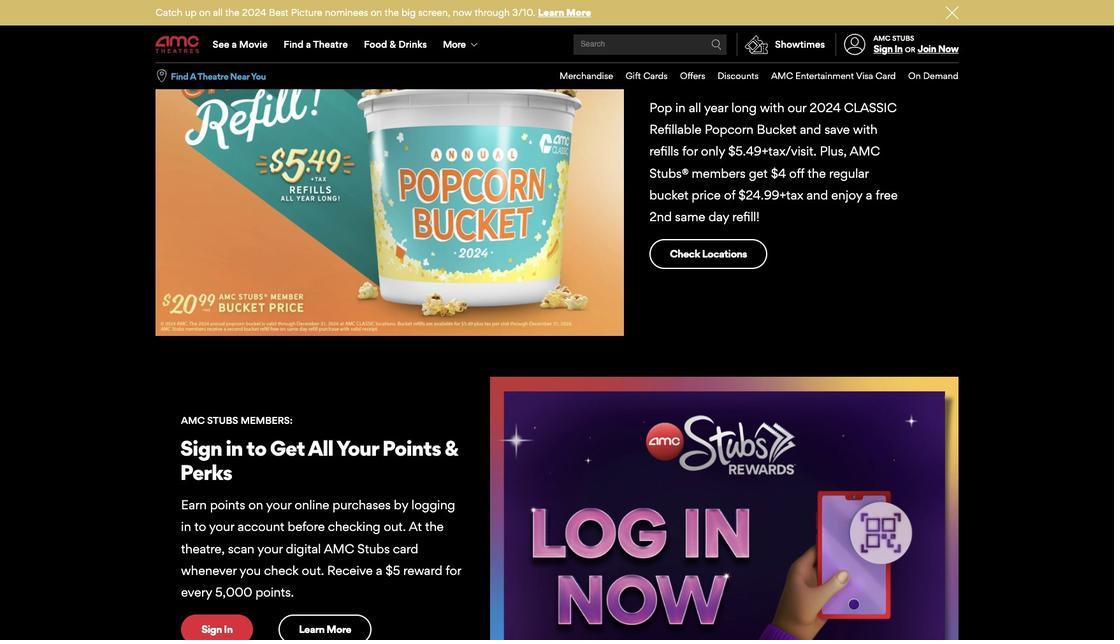 Task type: locate. For each thing, give the bounding box(es) containing it.
pop inside pop in all year long with our 2024 classic refillable popcorn bucket and save with refills for only $5.49+tax/visit. plus, amc stubs® members get $4 off the regular bucket price of $24.99+tax and enjoy a free 2nd same day refill!
[[650, 100, 673, 115]]

amc inside amc stubs sign in or join now
[[874, 34, 891, 43]]

amc
[[874, 34, 891, 43], [772, 70, 794, 81], [850, 144, 881, 159], [181, 415, 205, 427], [324, 541, 355, 557]]

on for 2024
[[199, 6, 211, 18]]

1 vertical spatial sign
[[180, 436, 222, 461]]

earn points on your online purchases by logging in to your account before checking out. at the theatre, scan your digital amc stubs card whenever you check out. receive a $5 reward for every 5,000 points.
[[181, 498, 461, 600]]

&
[[390, 38, 396, 50], [445, 436, 459, 461]]

2 horizontal spatial in
[[676, 100, 686, 115]]

sign down stubs at the left of the page
[[180, 436, 222, 461]]

out. left at
[[384, 519, 406, 535]]

sign down the every at the left bottom
[[202, 623, 222, 636]]

to down members:
[[246, 436, 266, 461]]

2 vertical spatial sign
[[202, 623, 222, 636]]

1 horizontal spatial to
[[246, 436, 266, 461]]

2024 left best
[[242, 6, 267, 18]]

1 vertical spatial menu
[[548, 63, 959, 89]]

0 vertical spatial in
[[895, 43, 903, 55]]

0 horizontal spatial to
[[195, 519, 206, 535]]

1 vertical spatial out.
[[302, 563, 324, 578]]

1 vertical spatial to
[[195, 519, 206, 535]]

1 horizontal spatial for
[[683, 144, 698, 159]]

0 vertical spatial menu
[[156, 27, 959, 63]]

theatre down nominees
[[313, 38, 348, 50]]

stubs up or
[[893, 34, 915, 43]]

1 horizontal spatial in
[[226, 436, 243, 461]]

find a theatre
[[284, 38, 348, 50]]

in
[[895, 43, 903, 55], [224, 623, 233, 636]]

learn more link right 3/10.
[[538, 6, 592, 18]]

2 horizontal spatial on
[[371, 6, 382, 18]]

0 horizontal spatial in
[[224, 623, 233, 636]]

1 vertical spatial in
[[226, 436, 243, 461]]

0 horizontal spatial in
[[181, 519, 191, 535]]

the inside savor the pop without stop
[[706, 38, 737, 64]]

pop inside savor the pop without stop
[[741, 38, 777, 64]]

3/10.
[[513, 6, 536, 18]]

in down amc stubs members:
[[226, 436, 243, 461]]

sign inside amc stubs sign in or join now
[[874, 43, 893, 55]]

0 horizontal spatial out.
[[302, 563, 324, 578]]

0 vertical spatial to
[[246, 436, 266, 461]]

to inside earn points on your online purchases by logging in to your account before checking out. at the theatre, scan your digital amc stubs card whenever you check out. receive a $5 reward for every 5,000 points.
[[195, 519, 206, 535]]

merchandise link
[[548, 63, 614, 89]]

1 vertical spatial learn
[[299, 623, 325, 636]]

to inside the sign in to get all your points & perks
[[246, 436, 266, 461]]

in down the 5,000
[[224, 623, 233, 636]]

your down points
[[209, 519, 235, 535]]

1 vertical spatial find
[[171, 71, 188, 81]]

on for purchases
[[249, 498, 263, 513]]

0 vertical spatial sign
[[874, 43, 893, 55]]

amc stubs members:
[[181, 415, 293, 427]]

more
[[567, 6, 592, 18], [443, 38, 466, 50], [327, 623, 352, 636]]

more down now
[[443, 38, 466, 50]]

in inside amc stubs sign in or join now
[[895, 43, 903, 55]]

amc up regular
[[850, 144, 881, 159]]

see
[[213, 38, 230, 50]]

sign up card
[[874, 43, 893, 55]]

0 horizontal spatial all
[[213, 6, 223, 18]]

gift cards
[[626, 70, 668, 81]]

card
[[393, 541, 419, 557]]

free
[[876, 187, 898, 203]]

your down account
[[258, 541, 283, 557]]

menu down showtimes image on the top of the page
[[548, 63, 959, 89]]

2024
[[242, 6, 267, 18], [810, 100, 841, 115]]

annual bucket 2024 image
[[156, 1, 624, 336]]

2 vertical spatial your
[[258, 541, 283, 557]]

stubs up $5
[[358, 541, 390, 557]]

0 vertical spatial out.
[[384, 519, 406, 535]]

amc logo image
[[156, 36, 200, 53], [156, 36, 200, 53]]

pop up discounts in the top right of the page
[[741, 38, 777, 64]]

0 horizontal spatial for
[[446, 563, 461, 578]]

near
[[230, 71, 250, 81]]

1 horizontal spatial out.
[[384, 519, 406, 535]]

1 horizontal spatial stubs
[[893, 34, 915, 43]]

amc up receive
[[324, 541, 355, 557]]

only
[[701, 144, 726, 159]]

out.
[[384, 519, 406, 535], [302, 563, 324, 578]]

0 vertical spatial in
[[676, 100, 686, 115]]

entertainment
[[796, 70, 855, 81]]

logging
[[412, 498, 456, 513]]

on right nominees
[[371, 6, 382, 18]]

sign for sign in to get all your points & perks
[[180, 436, 222, 461]]

amc left stubs at the left of the page
[[181, 415, 205, 427]]

out. down digital
[[302, 563, 324, 578]]

theatre inside the find a theatre link
[[313, 38, 348, 50]]

the right at
[[425, 519, 444, 535]]

regular
[[830, 166, 869, 181]]

& right points
[[445, 436, 459, 461]]

nominees
[[325, 6, 368, 18]]

on right up
[[199, 6, 211, 18]]

1 vertical spatial more
[[443, 38, 466, 50]]

0 horizontal spatial &
[[390, 38, 396, 50]]

earn
[[181, 498, 207, 513]]

menu
[[156, 27, 959, 63], [548, 63, 959, 89]]

pop up the refillable
[[650, 100, 673, 115]]

find a theatre near you button
[[171, 70, 266, 82]]

0 horizontal spatial stubs
[[358, 541, 390, 557]]

5,000
[[215, 585, 252, 600]]

0 vertical spatial for
[[683, 144, 698, 159]]

the left big
[[385, 6, 399, 18]]

0 vertical spatial theatre
[[313, 38, 348, 50]]

stubs inside earn points on your online purchases by logging in to your account before checking out. at the theatre, scan your digital amc stubs card whenever you check out. receive a $5 reward for every 5,000 points.
[[358, 541, 390, 557]]

0 horizontal spatial pop
[[650, 100, 673, 115]]

sign
[[874, 43, 893, 55], [180, 436, 222, 461], [202, 623, 222, 636]]

menu up merchandise "link"
[[156, 27, 959, 63]]

theatre right a
[[198, 71, 229, 81]]

amc inside pop in all year long with our 2024 classic refillable popcorn bucket and save with refills for only $5.49+tax/visit. plus, amc stubs® members get $4 off the regular bucket price of $24.99+tax and enjoy a free 2nd same day refill!
[[850, 144, 881, 159]]

with down classic
[[854, 122, 878, 137]]

more down receive
[[327, 623, 352, 636]]

1 vertical spatial stubs
[[358, 541, 390, 557]]

1 horizontal spatial more
[[443, 38, 466, 50]]

our
[[788, 100, 807, 115]]

to up theatre,
[[195, 519, 206, 535]]

in for sign
[[226, 436, 243, 461]]

the up discounts in the top right of the page
[[706, 38, 737, 64]]

0 vertical spatial stubs
[[893, 34, 915, 43]]

stubs
[[207, 415, 238, 427]]

bucket
[[757, 122, 797, 137]]

$5.49+tax/visit.
[[729, 144, 817, 159]]

check
[[670, 248, 701, 260]]

1 horizontal spatial find
[[284, 38, 304, 50]]

1 horizontal spatial on
[[249, 498, 263, 513]]

of
[[725, 187, 736, 203]]

0 horizontal spatial find
[[171, 71, 188, 81]]

1 vertical spatial all
[[689, 100, 702, 115]]

2 vertical spatial in
[[181, 519, 191, 535]]

1 horizontal spatial pop
[[741, 38, 777, 64]]

0 vertical spatial learn
[[538, 6, 565, 18]]

theatre
[[313, 38, 348, 50], [198, 71, 229, 81]]

1 vertical spatial theatre
[[198, 71, 229, 81]]

find a theatre link
[[276, 27, 356, 63]]

stop
[[649, 62, 694, 88]]

a left $5
[[376, 563, 383, 578]]

join now button
[[918, 43, 959, 55]]

with up bucket
[[761, 100, 785, 115]]

on up account
[[249, 498, 263, 513]]

see a movie
[[213, 38, 268, 50]]

every
[[181, 585, 212, 600]]

1 horizontal spatial all
[[689, 100, 702, 115]]

points
[[383, 436, 441, 461]]

the right off
[[808, 166, 827, 181]]

a
[[232, 38, 237, 50], [306, 38, 311, 50], [866, 187, 873, 203], [376, 563, 383, 578]]

check
[[264, 563, 299, 578]]

in left or
[[895, 43, 903, 55]]

0 horizontal spatial on
[[199, 6, 211, 18]]

1 vertical spatial pop
[[650, 100, 673, 115]]

learn
[[538, 6, 565, 18], [299, 623, 325, 636]]

in inside the sign in to get all your points & perks
[[226, 436, 243, 461]]

and left enjoy
[[807, 187, 829, 203]]

1 horizontal spatial 2024
[[810, 100, 841, 115]]

stubs
[[893, 34, 915, 43], [358, 541, 390, 557]]

showtimes image
[[738, 33, 776, 56]]

1 vertical spatial and
[[807, 187, 829, 203]]

0 vertical spatial 2024
[[242, 6, 267, 18]]

find inside menu
[[284, 38, 304, 50]]

0 horizontal spatial learn more link
[[279, 615, 372, 640]]

find down picture
[[284, 38, 304, 50]]

amc up sign in button
[[874, 34, 891, 43]]

submit search icon image
[[712, 40, 722, 50]]

your up account
[[266, 498, 292, 513]]

find for find a theatre
[[284, 38, 304, 50]]

see a movie link
[[205, 27, 276, 63]]

1 horizontal spatial in
[[895, 43, 903, 55]]

1 vertical spatial with
[[854, 122, 878, 137]]

big
[[402, 6, 416, 18]]

refillable
[[650, 122, 702, 137]]

sign in button
[[874, 43, 903, 55]]

learn more
[[299, 623, 352, 636]]

1 horizontal spatial &
[[445, 436, 459, 461]]

2 vertical spatial more
[[327, 623, 352, 636]]

1 vertical spatial learn more link
[[279, 615, 372, 640]]

day
[[709, 209, 730, 224]]

before
[[288, 519, 325, 535]]

theatre inside find a theatre near you button
[[198, 71, 229, 81]]

2024 up save
[[810, 100, 841, 115]]

the inside pop in all year long with our 2024 classic refillable popcorn bucket and save with refills for only $5.49+tax/visit. plus, amc stubs® members get $4 off the regular bucket price of $24.99+tax and enjoy a free 2nd same day refill!
[[808, 166, 827, 181]]

for left only
[[683, 144, 698, 159]]

classic
[[845, 100, 897, 115]]

1 vertical spatial 2024
[[810, 100, 841, 115]]

0 horizontal spatial theatre
[[198, 71, 229, 81]]

1 vertical spatial your
[[209, 519, 235, 535]]

food
[[364, 38, 388, 50]]

0 vertical spatial find
[[284, 38, 304, 50]]

1 horizontal spatial learn more link
[[538, 6, 592, 18]]

account
[[238, 519, 285, 535]]

in up the refillable
[[676, 100, 686, 115]]

all left year
[[689, 100, 702, 115]]

all
[[213, 6, 223, 18], [689, 100, 702, 115]]

in inside pop in all year long with our 2024 classic refillable popcorn bucket and save with refills for only $5.49+tax/visit. plus, amc stubs® members get $4 off the regular bucket price of $24.99+tax and enjoy a free 2nd same day refill!
[[676, 100, 686, 115]]

amc down showtimes link
[[772, 70, 794, 81]]

and
[[800, 122, 822, 137], [807, 187, 829, 203]]

0 vertical spatial pop
[[741, 38, 777, 64]]

your
[[266, 498, 292, 513], [209, 519, 235, 535], [258, 541, 283, 557]]

with
[[761, 100, 785, 115], [854, 122, 878, 137]]

more right 3/10.
[[567, 6, 592, 18]]

sign inside the sign in to get all your points & perks
[[180, 436, 222, 461]]

0 horizontal spatial with
[[761, 100, 785, 115]]

find left a
[[171, 71, 188, 81]]

get
[[749, 166, 768, 181]]

on demand
[[909, 70, 959, 81]]

all right up
[[213, 6, 223, 18]]

food & drinks
[[364, 38, 427, 50]]

to
[[246, 436, 266, 461], [195, 519, 206, 535]]

drinks
[[399, 38, 427, 50]]

0 vertical spatial &
[[390, 38, 396, 50]]

a
[[190, 71, 196, 81]]

in inside sign in link
[[224, 623, 233, 636]]

learn more link down points.
[[279, 615, 372, 640]]

demand
[[924, 70, 959, 81]]

a left free
[[866, 187, 873, 203]]

1 vertical spatial for
[[446, 563, 461, 578]]

1 vertical spatial &
[[445, 436, 459, 461]]

on inside earn points on your online purchases by logging in to your account before checking out. at the theatre, scan your digital amc stubs card whenever you check out. receive a $5 reward for every 5,000 points.
[[249, 498, 263, 513]]

for right reward
[[446, 563, 461, 578]]

stubs inside amc stubs sign in or join now
[[893, 34, 915, 43]]

amc for amc stubs sign in or join now
[[874, 34, 891, 43]]

in down earn
[[181, 519, 191, 535]]

the
[[225, 6, 240, 18], [385, 6, 399, 18], [706, 38, 737, 64], [808, 166, 827, 181], [425, 519, 444, 535]]

find inside button
[[171, 71, 188, 81]]

& right food
[[390, 38, 396, 50]]

0 horizontal spatial more
[[327, 623, 352, 636]]

long
[[732, 100, 757, 115]]

for inside earn points on your online purchases by logging in to your account before checking out. at the theatre, scan your digital amc stubs card whenever you check out. receive a $5 reward for every 5,000 points.
[[446, 563, 461, 578]]

1 horizontal spatial theatre
[[313, 38, 348, 50]]

1 vertical spatial in
[[224, 623, 233, 636]]

and down our
[[800, 122, 822, 137]]

0 vertical spatial more
[[567, 6, 592, 18]]



Task type: vqa. For each thing, say whether or not it's contained in the screenshot.
Find within the 'LINK'
yes



Task type: describe. For each thing, give the bounding box(es) containing it.
bucket
[[650, 187, 689, 203]]

refill!
[[733, 209, 760, 224]]

off
[[790, 166, 805, 181]]

amc inside earn points on your online purchases by logging in to your account before checking out. at the theatre, scan your digital amc stubs card whenever you check out. receive a $5 reward for every 5,000 points.
[[324, 541, 355, 557]]

$4
[[772, 166, 787, 181]]

card
[[876, 70, 896, 81]]

enjoy
[[832, 187, 863, 203]]

more button
[[435, 27, 489, 63]]

reward
[[404, 563, 443, 578]]

0 vertical spatial your
[[266, 498, 292, 513]]

the up see a movie
[[225, 6, 240, 18]]

online
[[295, 498, 330, 513]]

for inside pop in all year long with our 2024 classic refillable popcorn bucket and save with refills for only $5.49+tax/visit. plus, amc stubs® members get $4 off the regular bucket price of $24.99+tax and enjoy a free 2nd same day refill!
[[683, 144, 698, 159]]

amc for amc entertainment visa card
[[772, 70, 794, 81]]

now
[[939, 43, 959, 55]]

user profile image
[[837, 34, 873, 55]]

pop in all year long with our 2024 classic refillable popcorn bucket and save with refills for only $5.49+tax/visit. plus, amc stubs® members get $4 off the regular bucket price of $24.99+tax and enjoy a free 2nd same day refill!
[[650, 100, 898, 224]]

gift cards link
[[614, 63, 668, 89]]

points
[[210, 498, 245, 513]]

refills
[[650, 144, 680, 159]]

digital
[[286, 541, 321, 557]]

savor the pop without stop
[[649, 38, 854, 88]]

merchandise
[[560, 70, 614, 81]]

discounts link
[[706, 63, 759, 89]]

your
[[336, 436, 379, 461]]

save
[[825, 122, 851, 137]]

catch up on all the 2024 best picture nominees on the big screen, now through 3/10. learn more
[[156, 6, 592, 18]]

0 vertical spatial with
[[761, 100, 785, 115]]

a inside earn points on your online purchases by logging in to your account before checking out. at the theatre, scan your digital amc stubs card whenever you check out. receive a $5 reward for every 5,000 points.
[[376, 563, 383, 578]]

screen,
[[419, 6, 451, 18]]

by
[[394, 498, 409, 513]]

plus,
[[820, 144, 847, 159]]

offers link
[[668, 63, 706, 89]]

stubs®
[[650, 166, 689, 181]]

more inside button
[[443, 38, 466, 50]]

sign in or join amc stubs element
[[836, 27, 959, 63]]

1 horizontal spatial with
[[854, 122, 878, 137]]

0 vertical spatial all
[[213, 6, 223, 18]]

points.
[[256, 585, 294, 600]]

visa
[[857, 70, 874, 81]]

receive
[[328, 563, 373, 578]]

find a theatre near you
[[171, 71, 266, 81]]

discounts
[[718, 70, 759, 81]]

through
[[475, 6, 510, 18]]

check locations
[[670, 248, 747, 260]]

2 horizontal spatial more
[[567, 6, 592, 18]]

in for pop
[[676, 100, 686, 115]]

in inside earn points on your online purchases by logging in to your account before checking out. at the theatre, scan your digital amc stubs card whenever you check out. receive a $5 reward for every 5,000 points.
[[181, 519, 191, 535]]

best
[[269, 6, 289, 18]]

scan awareness image
[[490, 377, 959, 640]]

on demand link
[[896, 63, 959, 89]]

1 horizontal spatial learn
[[538, 6, 565, 18]]

year
[[705, 100, 729, 115]]

members
[[692, 166, 746, 181]]

get
[[270, 436, 305, 461]]

theatre for a
[[198, 71, 229, 81]]

members:
[[241, 415, 293, 427]]

popcorn
[[705, 122, 754, 137]]

menu containing more
[[156, 27, 959, 63]]

a inside pop in all year long with our 2024 classic refillable popcorn bucket and save with refills for only $5.49+tax/visit. plus, amc stubs® members get $4 off the regular bucket price of $24.99+tax and enjoy a free 2nd same day refill!
[[866, 187, 873, 203]]

cookie consent banner dialog
[[0, 606, 1115, 640]]

0 horizontal spatial 2024
[[242, 6, 267, 18]]

& inside the sign in to get all your points & perks
[[445, 436, 459, 461]]

menu containing merchandise
[[548, 63, 959, 89]]

perks
[[180, 460, 232, 485]]

sign for sign in
[[202, 623, 222, 636]]

sign in link
[[181, 615, 253, 640]]

amc for amc stubs members:
[[181, 415, 205, 427]]

2nd
[[650, 209, 672, 224]]

without
[[781, 38, 854, 64]]

0 vertical spatial and
[[800, 122, 822, 137]]

purchases
[[333, 498, 391, 513]]

a down picture
[[306, 38, 311, 50]]

at
[[409, 519, 422, 535]]

$24.99+tax
[[739, 187, 804, 203]]

theatre for a
[[313, 38, 348, 50]]

checking
[[328, 519, 381, 535]]

gift
[[626, 70, 642, 81]]

0 vertical spatial learn more link
[[538, 6, 592, 18]]

offers
[[681, 70, 706, 81]]

you
[[251, 71, 266, 81]]

all inside pop in all year long with our 2024 classic refillable popcorn bucket and save with refills for only $5.49+tax/visit. plus, amc stubs® members get $4 off the regular bucket price of $24.99+tax and enjoy a free 2nd same day refill!
[[689, 100, 702, 115]]

sign in to get all your points & perks
[[180, 436, 459, 485]]

movie
[[239, 38, 268, 50]]

search the AMC website text field
[[579, 40, 712, 49]]

amc stubs sign in or join now
[[874, 34, 959, 55]]

a right see
[[232, 38, 237, 50]]

amc entertainment visa card link
[[759, 63, 896, 89]]

sign in
[[202, 623, 233, 636]]

whenever
[[181, 563, 237, 578]]

cards
[[644, 70, 668, 81]]

you
[[240, 563, 261, 578]]

picture
[[291, 6, 323, 18]]

join
[[918, 43, 937, 55]]

theatre,
[[181, 541, 225, 557]]

showtimes
[[776, 38, 826, 50]]

the inside earn points on your online purchases by logging in to your account before checking out. at the theatre, scan your digital amc stubs card whenever you check out. receive a $5 reward for every 5,000 points.
[[425, 519, 444, 535]]

all
[[308, 436, 333, 461]]

0 horizontal spatial learn
[[299, 623, 325, 636]]

or
[[906, 45, 916, 54]]

2024 inside pop in all year long with our 2024 classic refillable popcorn bucket and save with refills for only $5.49+tax/visit. plus, amc stubs® members get $4 off the regular bucket price of $24.99+tax and enjoy a free 2nd same day refill!
[[810, 100, 841, 115]]

$5
[[386, 563, 400, 578]]

catch
[[156, 6, 183, 18]]

find for find a theatre near you
[[171, 71, 188, 81]]



